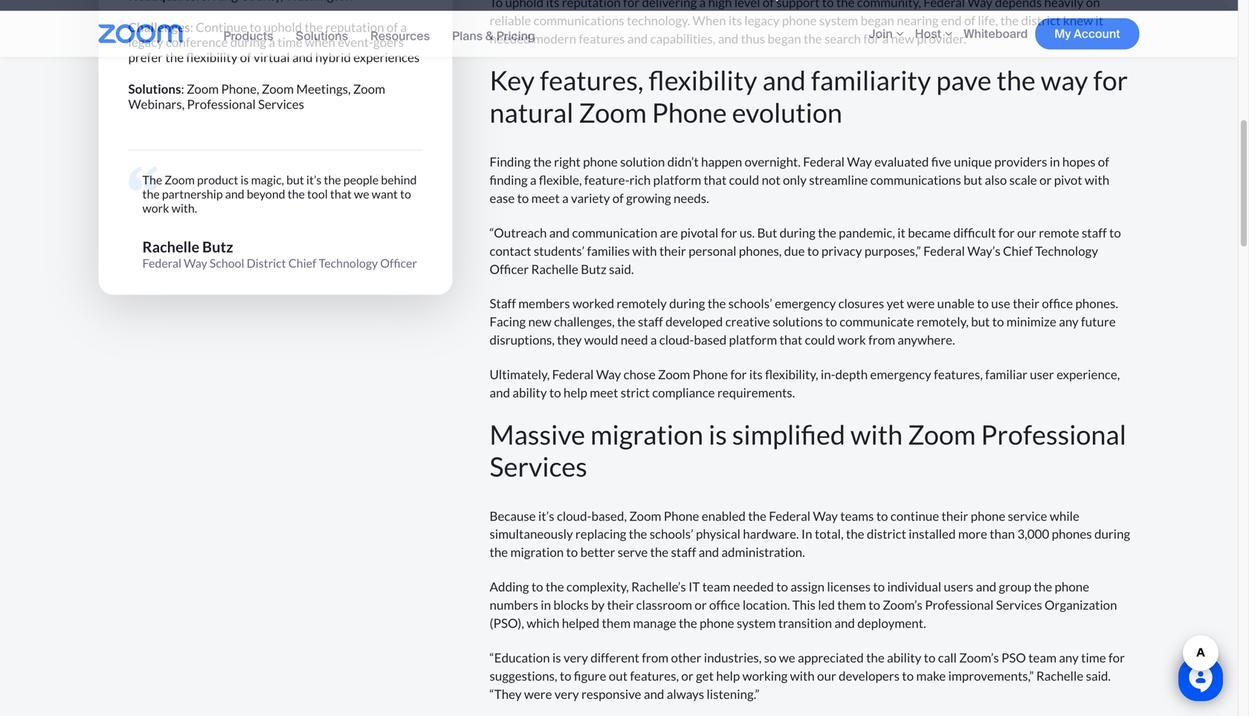 Task type: locate. For each thing, give the bounding box(es) containing it.
1 horizontal spatial that
[[704, 172, 727, 187]]

0 horizontal spatial office
[[709, 597, 741, 613]]

1 horizontal spatial help
[[716, 668, 740, 683]]

1 horizontal spatial ability
[[887, 650, 922, 665]]

1 vertical spatial were
[[524, 686, 552, 702]]

flexible,
[[539, 172, 582, 187]]

adding
[[490, 579, 529, 594]]

but
[[758, 225, 777, 240]]

help down they
[[564, 385, 588, 400]]

1 vertical spatial solutions
[[128, 81, 181, 96]]

than
[[990, 526, 1015, 542]]

: left continue
[[190, 19, 193, 34]]

to down use
[[993, 314, 1004, 329]]

the right serve
[[650, 545, 669, 560]]

0 horizontal spatial butz
[[202, 238, 233, 256]]

physical
[[696, 526, 741, 542]]

0 vertical spatial system
[[819, 13, 859, 28]]

team right it
[[703, 579, 731, 594]]

platform inside finding the right phone solution didn't happen overnight. federal way evaluated five unique providers in hopes of finding a flexible, feature-rich platform that could not only streamline communications but also scale or pivot with ease to meet a variety of growing needs.
[[653, 172, 702, 187]]

appreciated
[[798, 650, 864, 665]]

zoom's inside "education is very different from other industries, so we appreciated the ability to call zoom's pso team any time for suggestions, to figure out features, or get help working with our developers to make improvements," rachelle said. "they were very responsive and always listening."
[[960, 650, 999, 665]]

help
[[564, 385, 588, 400], [716, 668, 740, 683]]

virtual
[[254, 50, 290, 65]]

0 horizontal spatial ability
[[513, 385, 547, 400]]

could left the not
[[729, 172, 760, 187]]

0 horizontal spatial in
[[541, 597, 551, 613]]

district inside to uphold its reputation for delivering a high level of support to the community, federal way depends heavily on reliable communications technology. when its legacy phone system began nearing end of life, the district knew it needed modern features and capabilities, and thus began the search for a new provider.
[[1022, 13, 1061, 28]]

for up way's
[[999, 225, 1015, 240]]

more
[[959, 526, 988, 542]]

legacy left conference
[[128, 34, 163, 50]]

phone,
[[221, 81, 259, 96]]

0 vertical spatial emergency
[[775, 296, 836, 311]]

1 vertical spatial team
[[1029, 650, 1057, 665]]

them down the by
[[602, 615, 631, 631]]

finding
[[490, 154, 531, 169]]

zoom
[[187, 81, 219, 96], [262, 81, 294, 96], [353, 81, 385, 96], [579, 96, 647, 128], [165, 172, 195, 187], [658, 367, 690, 382], [908, 418, 976, 450], [629, 508, 662, 523]]

their inside because it's cloud-based, zoom phone enabled the federal way teams to continue their phone service while simultaneously replacing the schools' physical hardware. in total, the district installed more than 3,000 phones during the migration to better serve the staff and administration.
[[942, 508, 969, 523]]

1 horizontal spatial said.
[[1086, 668, 1111, 683]]

"education
[[490, 650, 550, 665]]

1 horizontal spatial we
[[779, 650, 796, 665]]

work left with.
[[142, 201, 169, 215]]

uphold inside : continue to uphold the reputation of a legacy conference during a time when event-goers prefer the flexibility of virtual and hybrid experiences
[[264, 19, 302, 34]]

very up figure
[[564, 650, 588, 665]]

way inside rachelle butz federal way school district chief technology officer
[[184, 256, 207, 270]]

office up minimize
[[1042, 296, 1073, 311]]

help inside "education is very different from other industries, so we appreciated the ability to call zoom's pso team any time for suggestions, to figure out features, or get help working with our developers to make improvements," rachelle said. "they were very responsive and always listening."
[[716, 668, 740, 683]]

1 vertical spatial our
[[817, 668, 837, 683]]

group
[[999, 579, 1032, 594]]

ultimately, federal way chose zoom phone for its flexibility, in-depth emergency features, familiar user experience, and ability to help meet strict compliance requirements.
[[490, 367, 1120, 400]]

in
[[802, 526, 813, 542]]

1 horizontal spatial staff
[[671, 545, 696, 560]]

0 horizontal spatial its
[[546, 0, 560, 10]]

1 horizontal spatial legacy
[[745, 13, 780, 28]]

products button
[[224, 36, 273, 51]]

: inside : continue to uphold the reputation of a legacy conference during a time when event-goers prefer the flexibility of virtual and hybrid experiences
[[190, 19, 193, 34]]

schools' inside because it's cloud-based, zoom phone enabled the federal way teams to continue their phone service while simultaneously replacing the schools' physical hardware. in total, the district installed more than 3,000 phones during the migration to better serve the staff and administration.
[[650, 526, 694, 542]]

0 horizontal spatial emergency
[[775, 296, 836, 311]]

communications inside to uphold its reputation for delivering a high level of support to the community, federal way depends heavily on reliable communications technology. when its legacy phone system began nearing end of life, the district knew it needed modern features and capabilities, and thus began the search for a new provider.
[[534, 13, 625, 28]]

0 vertical spatial rachelle
[[142, 238, 199, 256]]

or inside finding the right phone solution didn't happen overnight. federal way evaluated five unique providers in hopes of finding a flexible, feature-rich platform that could not only streamline communications but also scale or pivot with ease to meet a variety of growing needs.
[[1040, 172, 1052, 187]]

minimize
[[1007, 314, 1057, 329]]

1 vertical spatial or
[[695, 597, 707, 613]]

phone up than
[[971, 508, 1006, 523]]

school
[[210, 256, 244, 270]]

1 horizontal spatial officer
[[490, 261, 529, 277]]

1 vertical spatial rachelle
[[531, 261, 579, 277]]

district
[[1022, 13, 1061, 28], [867, 526, 907, 542]]

enabled
[[702, 508, 746, 523]]

with down depth
[[851, 418, 903, 450]]

0 vertical spatial time
[[278, 34, 303, 50]]

new down members on the left top of the page
[[528, 314, 552, 329]]

0 vertical spatial our
[[1018, 225, 1037, 240]]

massive
[[490, 418, 585, 450]]

1 horizontal spatial it's
[[538, 508, 555, 523]]

of left life,
[[965, 13, 976, 28]]

it's right the magic,
[[306, 172, 322, 187]]

to
[[822, 0, 834, 10], [250, 19, 261, 34], [400, 187, 411, 201], [517, 190, 529, 206], [1110, 225, 1121, 240], [808, 243, 819, 258], [977, 296, 989, 311], [826, 314, 837, 329], [993, 314, 1004, 329], [550, 385, 561, 400], [877, 508, 888, 523], [566, 545, 578, 560], [532, 579, 543, 594], [777, 579, 788, 594], [873, 579, 885, 594], [869, 597, 881, 613], [924, 650, 936, 665], [560, 668, 572, 683], [902, 668, 914, 683]]

could inside staff members worked remotely during the schools' emergency closures yet were unable to use their office phones. facing new challenges, the staff developed creative solutions to communicate remotely, but to minimize any future disruptions, they would need a cloud-based platform that could work from anywhere.
[[805, 332, 835, 347]]

0 vertical spatial could
[[729, 172, 760, 187]]

different
[[591, 650, 640, 665]]

that down happen
[[704, 172, 727, 187]]

features, inside key features, flexibility and familiarity pave the way for natural zoom phone evolution
[[540, 64, 644, 96]]

for down account
[[1094, 64, 1128, 96]]

phone inside ultimately, federal way chose zoom phone for its flexibility, in-depth emergency features, familiar user experience, and ability to help meet strict compliance requirements.
[[693, 367, 728, 382]]

uphold inside to uphold its reputation for delivering a high level of support to the community, federal way depends heavily on reliable communications technology. when its legacy phone system began nearing end of life, the district knew it needed modern features and capabilities, and thus began the search for a new provider.
[[505, 0, 544, 10]]

0 horizontal spatial said.
[[609, 261, 634, 277]]

2 horizontal spatial or
[[1040, 172, 1052, 187]]

0 vertical spatial platform
[[653, 172, 702, 187]]

hopes
[[1063, 154, 1096, 169]]

1 horizontal spatial zoom's
[[960, 650, 999, 665]]

0 horizontal spatial that
[[330, 187, 352, 201]]

to inside : continue to uphold the reputation of a legacy conference during a time when event-goers prefer the flexibility of virtual and hybrid experiences
[[250, 19, 261, 34]]

2 vertical spatial services
[[996, 597, 1043, 613]]

but inside finding the right phone solution didn't happen overnight. federal way evaluated five unique providers in hopes of finding a flexible, feature-rich platform that could not only streamline communications but also scale or pivot with ease to meet a variety of growing needs.
[[964, 172, 983, 187]]

phone
[[782, 13, 817, 28], [583, 154, 618, 169], [971, 508, 1006, 523], [1055, 579, 1090, 594], [700, 615, 735, 631]]

1 vertical spatial could
[[805, 332, 835, 347]]

to left use
[[977, 296, 989, 311]]

depth
[[836, 367, 868, 382]]

0 horizontal spatial services
[[258, 96, 304, 112]]

a left the when
[[269, 34, 275, 50]]

its down "level"
[[729, 13, 742, 28]]

we inside 'the zoom product is magic, but it's the people behind the partnership and beyond the tool that we want to work with.'
[[354, 187, 369, 201]]

0 vertical spatial migration
[[591, 418, 704, 450]]

and down ultimately,
[[490, 385, 510, 400]]

said.
[[609, 261, 634, 277], [1086, 668, 1111, 683]]

us.
[[740, 225, 755, 240]]

capabilities,
[[651, 31, 716, 46]]

0 vertical spatial in
[[1050, 154, 1060, 169]]

or
[[1040, 172, 1052, 187], [695, 597, 707, 613], [682, 668, 694, 683]]

phone inside key features, flexibility and familiarity pave the way for natural zoom phone evolution
[[652, 96, 727, 128]]

administration.
[[722, 545, 805, 560]]

solutions for solutions
[[296, 36, 348, 51]]

time down organization
[[1082, 650, 1107, 665]]

their inside "outreach and communication are pivotal for us. but during the pandemic, it became difficult for our remote staff to contact students' families with their personal phones, due to privacy purposes," federal way's chief technology officer rachelle butz said.
[[660, 243, 686, 258]]

providers
[[995, 154, 1048, 169]]

reliable
[[490, 13, 531, 28]]

0 vertical spatial from
[[869, 332, 896, 347]]

for down organization
[[1109, 650, 1125, 665]]

communicate
[[840, 314, 915, 329]]

but inside staff members worked remotely during the schools' emergency closures yet were unable to use their office phones. facing new challenges, the staff developed creative solutions to communicate remotely, but to minimize any future disruptions, they would need a cloud-based platform that could work from anywhere.
[[971, 314, 990, 329]]

to inside finding the right phone solution didn't happen overnight. federal way evaluated five unique providers in hopes of finding a flexible, feature-rich platform that could not only streamline communications but also scale or pivot with ease to meet a variety of growing needs.
[[517, 190, 529, 206]]

could inside finding the right phone solution didn't happen overnight. federal way evaluated five unique providers in hopes of finding a flexible, feature-rich platform that could not only streamline communications but also scale or pivot with ease to meet a variety of growing needs.
[[729, 172, 760, 187]]

chief inside "outreach and communication are pivotal for us. but during the pandemic, it became difficult for our remote staff to contact students' families with their personal phones, due to privacy purposes," federal way's chief technology officer rachelle butz said.
[[1003, 243, 1033, 258]]

said. down organization
[[1086, 668, 1111, 683]]

0 horizontal spatial them
[[602, 615, 631, 631]]

and inside : continue to uphold the reputation of a legacy conference during a time when event-goers prefer the flexibility of virtual and hybrid experiences
[[292, 50, 313, 65]]

"they
[[490, 686, 522, 702]]

flexibility inside key features, flexibility and familiarity pave the way for natural zoom phone evolution
[[649, 64, 758, 96]]

the zoom product is magic, but it's the people behind the partnership and beyond the tool that we want to work with.
[[142, 172, 417, 215]]

0 horizontal spatial were
[[524, 686, 552, 702]]

became
[[908, 225, 951, 240]]

phone up "didn't"
[[652, 96, 727, 128]]

district down depends
[[1022, 13, 1061, 28]]

with inside massive migration is simplified with zoom professional services
[[851, 418, 903, 450]]

didn't
[[668, 154, 699, 169]]

0 vertical spatial services
[[258, 96, 304, 112]]

federal down with.
[[142, 256, 182, 270]]

needed up location.
[[733, 579, 774, 594]]

level
[[735, 0, 761, 10]]

zoom's
[[883, 597, 923, 613], [960, 650, 999, 665]]

and left always
[[644, 686, 665, 702]]

its up requirements.
[[750, 367, 763, 382]]

phone inside because it's cloud-based, zoom phone enabled the federal way teams to continue their phone service while simultaneously replacing the schools' physical hardware. in total, the district installed more than 3,000 phones during the migration to better serve the staff and administration.
[[664, 508, 699, 523]]

our inside "education is very different from other industries, so we appreciated the ability to call zoom's pso team any time for suggestions, to figure out features, or get help working with our developers to make improvements," rachelle said. "they were very responsive and always listening."
[[817, 668, 837, 683]]

began right thus
[[768, 31, 802, 46]]

federal inside finding the right phone solution didn't happen overnight. federal way evaluated five unique providers in hopes of finding a flexible, feature-rich platform that could not only streamline communications but also scale or pivot with ease to meet a variety of growing needs.
[[803, 154, 845, 169]]

1 vertical spatial them
[[602, 615, 631, 631]]

its up "modern" on the top
[[546, 0, 560, 10]]

1 vertical spatial new
[[528, 314, 552, 329]]

2 vertical spatial rachelle
[[1037, 668, 1084, 683]]

their up minimize
[[1013, 296, 1040, 311]]

from left other
[[642, 650, 669, 665]]

zoom's up "deployment."
[[883, 597, 923, 613]]

developed
[[666, 314, 723, 329]]

1 horizontal spatial solutions
[[296, 36, 348, 51]]

evaluated
[[875, 154, 929, 169]]

reputation
[[562, 0, 621, 10], [325, 19, 384, 34]]

staff down remotely
[[638, 314, 663, 329]]

0 vertical spatial butz
[[202, 238, 233, 256]]

continue
[[891, 508, 940, 523]]

zoom inside zoom webinars,
[[353, 81, 385, 96]]

unique
[[954, 154, 992, 169]]

and inside "education is very different from other industries, so we appreciated the ability to call zoom's pso team any time for suggestions, to figure out features, or get help working with our developers to make improvements," rachelle said. "they were very responsive and always listening."
[[644, 686, 665, 702]]

meet down flexible,
[[532, 190, 560, 206]]

it
[[1096, 13, 1104, 28], [898, 225, 906, 240]]

district inside because it's cloud-based, zoom phone enabled the federal way teams to continue their phone service while simultaneously replacing the schools' physical hardware. in total, the district installed more than 3,000 phones during the migration to better serve the staff and administration.
[[867, 526, 907, 542]]

from inside staff members worked remotely during the schools' emergency closures yet were unable to use their office phones. facing new challenges, the staff developed creative solutions to communicate remotely, but to minimize any future disruptions, they would need a cloud-based platform that could work from anywhere.
[[869, 332, 896, 347]]

zoom inside massive migration is simplified with zoom professional services
[[908, 418, 976, 450]]

to right licenses
[[873, 579, 885, 594]]

key
[[490, 64, 535, 96]]

office inside staff members worked remotely during the schools' emergency closures yet were unable to use their office phones. facing new challenges, the staff developed creative solutions to communicate remotely, but to minimize any future disruptions, they would need a cloud-based platform that could work from anywhere.
[[1042, 296, 1073, 311]]

is down the compliance on the bottom of page
[[709, 418, 727, 450]]

1 horizontal spatial uphold
[[505, 0, 544, 10]]

way up life,
[[968, 0, 993, 10]]

emergency inside ultimately, federal way chose zoom phone for its flexibility, in-depth emergency features, familiar user experience, and ability to help meet strict compliance requirements.
[[871, 367, 932, 382]]

of up the resources
[[387, 19, 398, 34]]

that inside finding the right phone solution didn't happen overnight. federal way evaluated five unique providers in hopes of finding a flexible, feature-rich platform that could not only streamline communications but also scale or pivot with ease to meet a variety of growing needs.
[[704, 172, 727, 187]]

None search field
[[711, 0, 761, 14]]

join button
[[869, 33, 908, 49]]

0 vertical spatial staff
[[1082, 225, 1107, 240]]

0 vertical spatial work
[[142, 201, 169, 215]]

0 vertical spatial new
[[891, 31, 915, 46]]

1 horizontal spatial platform
[[729, 332, 777, 347]]

0 horizontal spatial needed
[[490, 31, 531, 46]]

services
[[258, 96, 304, 112], [490, 450, 588, 482], [996, 597, 1043, 613]]

schools' left physical
[[650, 526, 694, 542]]

2 any from the top
[[1059, 650, 1079, 665]]

it up purposes,"
[[898, 225, 906, 240]]

federal inside ultimately, federal way chose zoom phone for its flexibility, in-depth emergency features, familiar user experience, and ability to help meet strict compliance requirements.
[[552, 367, 594, 382]]

plans & pricing link
[[452, 36, 535, 51]]

but inside 'the zoom product is magic, but it's the people behind the partnership and beyond the tool that we want to work with.'
[[286, 172, 304, 187]]

high
[[708, 0, 732, 10]]

2 horizontal spatial staff
[[1082, 225, 1107, 240]]

0 vertical spatial them
[[838, 597, 866, 613]]

search image right clear icon
[[765, 0, 779, 8]]

0 vertical spatial very
[[564, 650, 588, 665]]

communications
[[534, 13, 625, 28], [871, 172, 962, 187]]

and up evolution at the right of page
[[763, 64, 806, 96]]

0 horizontal spatial rachelle
[[142, 238, 199, 256]]

1 vertical spatial it's
[[538, 508, 555, 523]]

0 horizontal spatial we
[[354, 187, 369, 201]]

1 vertical spatial schools'
[[650, 526, 694, 542]]

out
[[609, 668, 628, 683]]

it
[[689, 579, 700, 594]]

emergency inside staff members worked remotely during the schools' emergency closures yet were unable to use their office phones. facing new challenges, the staff developed creative solutions to communicate remotely, but to minimize any future disruptions, they would need a cloud-based platform that could work from anywhere.
[[775, 296, 836, 311]]

0 horizontal spatial help
[[564, 385, 588, 400]]

that right the tool
[[330, 187, 352, 201]]

0 vertical spatial zoom's
[[883, 597, 923, 613]]

could
[[729, 172, 760, 187], [805, 332, 835, 347]]

staff inside staff members worked remotely during the schools' emergency closures yet were unable to use their office phones. facing new challenges, the staff developed creative solutions to communicate remotely, but to minimize any future disruptions, they would need a cloud-based platform that could work from anywhere.
[[638, 314, 663, 329]]

migration inside because it's cloud-based, zoom phone enabled the federal way teams to continue their phone service while simultaneously replacing the schools' physical hardware. in total, the district installed more than 3,000 phones during the migration to better serve the staff and administration.
[[511, 545, 564, 560]]

solutions up meetings,
[[296, 36, 348, 51]]

officer down contact
[[490, 261, 529, 277]]

1 vertical spatial we
[[779, 650, 796, 665]]

very
[[564, 650, 588, 665], [555, 686, 579, 702]]

way left school on the top left
[[184, 256, 207, 270]]

meet left strict
[[590, 385, 618, 400]]

rachelle down 'students''
[[531, 261, 579, 277]]

0 horizontal spatial system
[[737, 615, 776, 631]]

the inside "outreach and communication are pivotal for us. but during the pandemic, it became difficult for our remote staff to contact students' families with their personal phones, due to privacy purposes," federal way's chief technology officer rachelle butz said.
[[818, 225, 837, 240]]

phone for enabled
[[664, 508, 699, 523]]

any
[[1059, 314, 1079, 329], [1059, 650, 1079, 665]]

1 search image from the left
[[693, 0, 705, 7]]

life,
[[978, 13, 998, 28]]

0 vertical spatial reputation
[[562, 0, 621, 10]]

the up developed on the right
[[708, 296, 726, 311]]

during inside staff members worked remotely during the schools' emergency closures yet were unable to use their office phones. facing new challenges, the staff developed creative solutions to communicate remotely, but to minimize any future disruptions, they would need a cloud-based platform that could work from anywhere.
[[670, 296, 705, 311]]

simultaneously
[[490, 526, 573, 542]]

system
[[819, 13, 859, 28], [737, 615, 776, 631]]

rich
[[630, 172, 651, 187]]

with inside "education is very different from other industries, so we appreciated the ability to call zoom's pso team any time for suggestions, to figure out features, or get help working with our developers to make improvements," rachelle said. "they were very responsive and always listening."
[[790, 668, 815, 683]]

it's
[[306, 172, 322, 187], [538, 508, 555, 523]]

and inside key features, flexibility and familiarity pave the way for natural zoom phone evolution
[[763, 64, 806, 96]]

with inside finding the right phone solution didn't happen overnight. federal way evaluated five unique providers in hopes of finding a flexible, feature-rich platform that could not only streamline communications but also scale or pivot with ease to meet a variety of growing needs.
[[1085, 172, 1110, 187]]

0 vertical spatial began
[[861, 13, 895, 28]]

staff inside "outreach and communication are pivotal for us. but during the pandemic, it became difficult for our remote staff to contact students' families with their personal phones, due to privacy purposes," federal way's chief technology officer rachelle butz said.
[[1082, 225, 1107, 240]]

phones,
[[739, 243, 782, 258]]

their inside adding to the complexity, rachelle's it team needed to assign licenses to individual users and group the phone numbers in blocks by their classroom or office location. this led them to zoom's professional services organization (pso), which helped them manage the phone system transition and deployment.
[[607, 597, 634, 613]]

the up hardware.
[[748, 508, 767, 523]]

search image
[[693, 0, 705, 7], [765, 0, 779, 8]]

0 horizontal spatial migration
[[511, 545, 564, 560]]

0 vertical spatial said.
[[609, 261, 634, 277]]

requirements.
[[718, 385, 795, 400]]

while
[[1050, 508, 1080, 523]]

rachelle
[[142, 238, 199, 256], [531, 261, 579, 277], [1037, 668, 1084, 683]]

2 horizontal spatial rachelle
[[1037, 668, 1084, 683]]

said. inside "outreach and communication are pivotal for us. but during the pandemic, it became difficult for our remote staff to contact students' families with their personal phones, due to privacy purposes," federal way's chief technology officer rachelle butz said.
[[609, 261, 634, 277]]

to right "want"
[[400, 187, 411, 201]]

emergency
[[775, 296, 836, 311], [871, 367, 932, 382]]

2 vertical spatial phone
[[664, 508, 699, 523]]

features, up always
[[630, 668, 679, 683]]

the up search in the top right of the page
[[837, 0, 855, 10]]

1 vertical spatial is
[[709, 418, 727, 450]]

staff right remote
[[1082, 225, 1107, 240]]

or right scale
[[1040, 172, 1052, 187]]

or inside adding to the complexity, rachelle's it team needed to assign licenses to individual users and group the phone numbers in blocks by their classroom or office location. this led them to zoom's professional services organization (pso), which helped them manage the phone system transition and deployment.
[[695, 597, 707, 613]]

unable
[[938, 296, 975, 311]]

1 horizontal spatial in
[[1050, 154, 1060, 169]]

facing
[[490, 314, 526, 329]]

2 vertical spatial its
[[750, 367, 763, 382]]

staff inside because it's cloud-based, zoom phone enabled the federal way teams to continue their phone service while simultaneously replacing the schools' physical hardware. in total, the district installed more than 3,000 phones during the migration to better serve the staff and administration.
[[671, 545, 696, 560]]

rachelle's
[[632, 579, 686, 594]]

0 vertical spatial phone
[[652, 96, 727, 128]]

phone down 'support'
[[782, 13, 817, 28]]

total,
[[815, 526, 844, 542]]

with down 'hopes'
[[1085, 172, 1110, 187]]

1 vertical spatial professional
[[981, 418, 1127, 450]]

1 vertical spatial staff
[[638, 314, 663, 329]]

but left the tool
[[286, 172, 304, 187]]

0 horizontal spatial :
[[181, 81, 184, 96]]

overnight.
[[745, 154, 801, 169]]

way up total,
[[813, 508, 838, 523]]

office left location.
[[709, 597, 741, 613]]

cloud- inside because it's cloud-based, zoom phone enabled the federal way teams to continue their phone service while simultaneously replacing the schools' physical hardware. in total, the district installed more than 3,000 phones during the migration to better serve the staff and administration.
[[557, 508, 592, 523]]

people
[[344, 172, 379, 187]]

office inside adding to the complexity, rachelle's it team needed to assign licenses to individual users and group the phone numbers in blocks by their classroom or office location. this led them to zoom's professional services organization (pso), which helped them manage the phone system transition and deployment.
[[709, 597, 741, 613]]

other
[[671, 650, 702, 665]]

due
[[784, 243, 805, 258]]

phones
[[1052, 526, 1092, 542]]

help inside ultimately, federal way chose zoom phone for its flexibility, in-depth emergency features, familiar user experience, and ability to help meet strict compliance requirements.
[[564, 385, 588, 400]]

any left future
[[1059, 314, 1079, 329]]

0 vertical spatial were
[[907, 296, 935, 311]]

migration inside massive migration is simplified with zoom professional services
[[591, 418, 704, 450]]

1 horizontal spatial communications
[[871, 172, 962, 187]]

1 horizontal spatial technology
[[1036, 243, 1099, 258]]

reputation up 'features'
[[562, 0, 621, 10]]

our down appreciated
[[817, 668, 837, 683]]

0 horizontal spatial chief
[[288, 256, 317, 270]]

a right finding on the left of page
[[530, 172, 537, 187]]

cloud- up replacing
[[557, 508, 592, 523]]

any inside "education is very different from other industries, so we appreciated the ability to call zoom's pso team any time for suggestions, to figure out features, or get help working with our developers to make improvements," rachelle said. "they were very responsive and always listening."
[[1059, 650, 1079, 665]]

1 any from the top
[[1059, 314, 1079, 329]]

needed down reliable
[[490, 31, 531, 46]]

1 vertical spatial features,
[[934, 367, 983, 382]]

the left right
[[533, 154, 552, 169]]

phone up organization
[[1055, 579, 1090, 594]]

1 vertical spatial help
[[716, 668, 740, 683]]

1 vertical spatial began
[[768, 31, 802, 46]]

1 horizontal spatial is
[[553, 650, 561, 665]]

that inside staff members worked remotely during the schools' emergency closures yet were unable to use their office phones. facing new challenges, the staff developed creative solutions to communicate remotely, but to minimize any future disruptions, they would need a cloud-based platform that could work from anywhere.
[[780, 332, 803, 347]]

1 vertical spatial needed
[[733, 579, 774, 594]]

and down technology.
[[628, 31, 648, 46]]

to right 'support'
[[822, 0, 834, 10]]

0 horizontal spatial schools'
[[650, 526, 694, 542]]

way inside to uphold its reputation for delivering a high level of support to the community, federal way depends heavily on reliable communications technology. when its legacy phone system began nearing end of life, the district knew it needed modern features and capabilities, and thus began the search for a new provider.
[[968, 0, 993, 10]]

0 horizontal spatial cloud-
[[557, 508, 592, 523]]

my account
[[1055, 33, 1121, 49]]

or down it
[[695, 597, 707, 613]]

schools' up creative
[[729, 296, 773, 311]]

2 vertical spatial or
[[682, 668, 694, 683]]

0 horizontal spatial from
[[642, 650, 669, 665]]

rachelle for "education
[[1037, 668, 1084, 683]]

1 horizontal spatial emergency
[[871, 367, 932, 382]]

their down are at the right
[[660, 243, 686, 258]]

1 horizontal spatial chief
[[1003, 243, 1033, 258]]

way inside finding the right phone solution didn't happen overnight. federal way evaluated five unique providers in hopes of finding a flexible, feature-rich platform that could not only streamline communications but also scale or pivot with ease to meet a variety of growing needs.
[[847, 154, 872, 169]]

migration down simultaneously
[[511, 545, 564, 560]]

event-
[[338, 34, 373, 50]]

industries,
[[704, 650, 762, 665]]

for left us.
[[721, 225, 737, 240]]

0 vertical spatial district
[[1022, 13, 1061, 28]]

butz left district
[[202, 238, 233, 256]]

platform inside staff members worked remotely during the schools' emergency closures yet were unable to use their office phones. facing new challenges, the staff developed creative solutions to communicate remotely, but to minimize any future disruptions, they would need a cloud-based platform that could work from anywhere.
[[729, 332, 777, 347]]

2 horizontal spatial its
[[750, 367, 763, 382]]

way up streamline
[[847, 154, 872, 169]]

1 vertical spatial platform
[[729, 332, 777, 347]]

: down conference
[[181, 81, 184, 96]]

evolution
[[732, 96, 843, 128]]

clear image
[[745, 0, 754, 7]]

ability up make
[[887, 650, 922, 665]]

their
[[660, 243, 686, 258], [1013, 296, 1040, 311], [942, 508, 969, 523], [607, 597, 634, 613]]

to right remote
[[1110, 225, 1121, 240]]

zoom logo image
[[99, 32, 183, 51]]

1 horizontal spatial system
[[819, 13, 859, 28]]

0 vertical spatial uphold
[[505, 0, 544, 10]]

new inside staff members worked remotely during the schools' emergency closures yet were unable to use their office phones. facing new challenges, the staff developed creative solutions to communicate remotely, but to minimize any future disruptions, they would need a cloud-based platform that could work from anywhere.
[[528, 314, 552, 329]]

1 horizontal spatial it
[[1096, 13, 1104, 28]]

phone up the "industries," on the right of page
[[700, 615, 735, 631]]

and right users
[[976, 579, 997, 594]]

to right due at the right of the page
[[808, 243, 819, 258]]

pso
[[1002, 650, 1026, 665]]

1 vertical spatial said.
[[1086, 668, 1111, 683]]



Task type: describe. For each thing, give the bounding box(es) containing it.
to uphold its reputation for delivering a high level of support to the community, federal way depends heavily on reliable communications technology. when its legacy phone system began nearing end of life, the district knew it needed modern features and capabilities, and thus began the search for a new provider.
[[490, 0, 1104, 46]]

challenges,
[[554, 314, 615, 329]]

of right 'hopes'
[[1098, 154, 1110, 169]]

0 vertical spatial its
[[546, 0, 560, 10]]

flexibility inside : continue to uphold the reputation of a legacy conference during a time when event-goers prefer the flexibility of virtual and hybrid experiences
[[186, 50, 238, 65]]

pandemic,
[[839, 225, 895, 240]]

it's inside 'the zoom product is magic, but it's the people behind the partnership and beyond the tool that we want to work with.'
[[306, 172, 322, 187]]

resources
[[371, 36, 430, 51]]

the right prefer
[[165, 50, 184, 65]]

it inside to uphold its reputation for delivering a high level of support to the community, federal way depends heavily on reliable communications technology. when its legacy phone system began nearing end of life, the district knew it needed modern features and capabilities, and thus began the search for a new provider.
[[1096, 13, 1104, 28]]

for inside key features, flexibility and familiarity pave the way for natural zoom phone evolution
[[1094, 64, 1128, 96]]

join
[[869, 33, 893, 49]]

0 horizontal spatial began
[[768, 31, 802, 46]]

3,000
[[1018, 526, 1050, 542]]

features, inside ultimately, federal way chose zoom phone for its flexibility, in-depth emergency features, familiar user experience, and ability to help meet strict compliance requirements.
[[934, 367, 983, 382]]

schools' inside staff members worked remotely during the schools' emergency closures yet were unable to use their office phones. facing new challenges, the staff developed creative solutions to communicate remotely, but to minimize any future disruptions, they would need a cloud-based platform that could work from anywhere.
[[729, 296, 773, 311]]

their inside staff members worked remotely during the schools' emergency closures yet were unable to use their office phones. facing new challenges, the staff developed creative solutions to communicate remotely, but to minimize any future disruptions, they would need a cloud-based platform that could work from anywhere.
[[1013, 296, 1040, 311]]

chief inside rachelle butz federal way school district chief technology officer
[[288, 256, 317, 270]]

blocks
[[554, 597, 589, 613]]

to right teams
[[877, 508, 888, 523]]

the up serve
[[629, 526, 647, 542]]

happen
[[701, 154, 742, 169]]

services inside adding to the complexity, rachelle's it team needed to assign licenses to individual users and group the phone numbers in blocks by their classroom or office location. this led them to zoom's professional services organization (pso), which helped them manage the phone system transition and deployment.
[[996, 597, 1043, 613]]

during inside "outreach and communication are pivotal for us. but during the pandemic, it became difficult for our remote staff to contact students' families with their personal phones, due to privacy purposes," federal way's chief technology officer rachelle butz said.
[[780, 225, 816, 240]]

call
[[938, 650, 957, 665]]

to right solutions
[[826, 314, 837, 329]]

ease
[[490, 190, 515, 206]]

familiarity
[[811, 64, 931, 96]]

staff members worked remotely during the schools' emergency closures yet were unable to use their office phones. facing new challenges, the staff developed creative solutions to communicate remotely, but to minimize any future disruptions, they would need a cloud-based platform that could work from anywhere.
[[490, 296, 1119, 347]]

yet
[[887, 296, 905, 311]]

scale
[[1010, 172, 1037, 187]]

strict
[[621, 385, 650, 400]]

to right the adding
[[532, 579, 543, 594]]

solution
[[620, 154, 665, 169]]

massive migration is simplified with zoom professional services
[[490, 418, 1127, 482]]

rachelle butz federal way school district chief technology officer
[[142, 238, 417, 270]]

the up the need
[[617, 314, 636, 329]]

teams
[[841, 508, 874, 523]]

licenses
[[827, 579, 871, 594]]

our inside "outreach and communication are pivotal for us. but during the pandemic, it became difficult for our remote staff to contact students' families with their personal phones, due to privacy purposes," federal way's chief technology officer rachelle butz said.
[[1018, 225, 1037, 240]]

a down community,
[[883, 31, 889, 46]]

team inside adding to the complexity, rachelle's it team needed to assign licenses to individual users and group the phone numbers in blocks by their classroom or office location. this led them to zoom's professional services organization (pso), which helped them manage the phone system transition and deployment.
[[703, 579, 731, 594]]

federal inside rachelle butz federal way school district chief technology officer
[[142, 256, 182, 270]]

needed inside adding to the complexity, rachelle's it team needed to assign licenses to individual users and group the phone numbers in blocks by their classroom or office location. this led them to zoom's professional services organization (pso), which helped them manage the phone system transition and deployment.
[[733, 579, 774, 594]]

2 search image from the left
[[765, 0, 779, 8]]

is inside "education is very different from other industries, so we appreciated the ability to call zoom's pso team any time for suggestions, to figure out features, or get help working with our developers to make improvements," rachelle said. "they were very responsive and always listening."
[[553, 650, 561, 665]]

not
[[762, 172, 781, 187]]

remote
[[1039, 225, 1080, 240]]

clear image
[[745, 0, 754, 7]]

the left search in the top right of the page
[[804, 31, 822, 46]]

adding to the complexity, rachelle's it team needed to assign licenses to individual users and group the phone numbers in blocks by their classroom or office location. this led them to zoom's professional services organization (pso), which helped them manage the phone system transition and deployment.
[[490, 579, 1118, 631]]

the down classroom at bottom
[[679, 615, 697, 631]]

were inside staff members worked remotely during the schools' emergency closures yet were unable to use their office phones. facing new challenges, the staff developed creative solutions to communicate remotely, but to minimize any future disruptions, they would need a cloud-based platform that could work from anywhere.
[[907, 296, 935, 311]]

from inside "education is very different from other industries, so we appreciated the ability to call zoom's pso team any time for suggestions, to figure out features, or get help working with our developers to make improvements," rachelle said. "they were very responsive and always listening."
[[642, 650, 669, 665]]

for up technology.
[[623, 0, 640, 10]]

professional inside adding to the complexity, rachelle's it team needed to assign licenses to individual users and group the phone numbers in blocks by their classroom or office location. this led them to zoom's professional services organization (pso), which helped them manage the phone system transition and deployment.
[[925, 597, 994, 613]]

also
[[985, 172, 1007, 187]]

ability inside ultimately, federal way chose zoom phone for its flexibility, in-depth emergency features, familiar user experience, and ability to help meet strict compliance requirements.
[[513, 385, 547, 400]]

legacy inside : continue to uphold the reputation of a legacy conference during a time when event-goers prefer the flexibility of virtual and hybrid experiences
[[128, 34, 163, 50]]

communications inside finding the right phone solution didn't happen overnight. federal way evaluated five unique providers in hopes of finding a flexible, feature-rich platform that could not only streamline communications but also scale or pivot with ease to meet a variety of growing needs.
[[871, 172, 962, 187]]

meetings,
[[296, 81, 351, 96]]

challenges
[[128, 19, 190, 34]]

butz inside "outreach and communication are pivotal for us. but during the pandemic, it became difficult for our remote staff to contact students' families with their personal phones, due to privacy purposes," federal way's chief technology officer rachelle butz said.
[[581, 261, 607, 277]]

always
[[667, 686, 704, 702]]

in inside adding to the complexity, rachelle's it team needed to assign licenses to individual users and group the phone numbers in blocks by their classroom or office location. this led them to zoom's professional services organization (pso), which helped them manage the phone system transition and deployment.
[[541, 597, 551, 613]]

federal inside to uphold its reputation for delivering a high level of support to the community, federal way depends heavily on reliable communications technology. when its legacy phone system began nearing end of life, the district knew it needed modern features and capabilities, and thus began the search for a new provider.
[[924, 0, 965, 10]]

staff
[[490, 296, 516, 311]]

solutions for solutions : zoom phone, zoom meetings,
[[128, 81, 181, 96]]

the up "blocks"
[[546, 579, 564, 594]]

students'
[[534, 243, 585, 258]]

technology inside "outreach and communication are pivotal for us. but during the pandemic, it became difficult for our remote staff to contact students' families with their personal phones, due to privacy purposes," federal way's chief technology officer rachelle butz said.
[[1036, 243, 1099, 258]]

1 vertical spatial very
[[555, 686, 579, 702]]

families
[[587, 243, 630, 258]]

were inside "education is very different from other industries, so we appreciated the ability to call zoom's pso team any time for suggestions, to figure out features, or get help working with our developers to make improvements," rachelle said. "they were very responsive and always listening."
[[524, 686, 552, 702]]

to up location.
[[777, 579, 788, 594]]

and left thus
[[718, 31, 739, 46]]

technology.
[[627, 13, 690, 28]]

and inside 'the zoom product is magic, but it's the people behind the partnership and beyond the tool that we want to work with.'
[[225, 187, 245, 201]]

disruptions,
[[490, 332, 555, 347]]

need
[[621, 332, 648, 347]]

organization
[[1045, 597, 1118, 613]]

phone inside because it's cloud-based, zoom phone enabled the federal way teams to continue their phone service while simultaneously replacing the schools' physical hardware. in total, the district installed more than 3,000 phones during the migration to better serve the staff and administration.
[[971, 508, 1006, 523]]

to left better
[[566, 545, 578, 560]]

of right clear icon
[[763, 0, 774, 10]]

developers
[[839, 668, 900, 683]]

zoom inside ultimately, federal way chose zoom phone for its flexibility, in-depth emergency features, familiar user experience, and ability to help meet strict compliance requirements.
[[658, 367, 690, 382]]

we inside "education is very different from other industries, so we appreciated the ability to call zoom's pso team any time for suggestions, to figure out features, or get help working with our developers to make improvements," rachelle said. "they were very responsive and always listening."
[[779, 650, 796, 665]]

is inside massive migration is simplified with zoom professional services
[[709, 418, 727, 450]]

when
[[305, 34, 335, 50]]

a up resources button
[[401, 19, 407, 34]]

get
[[696, 668, 714, 683]]

and inside ultimately, federal way chose zoom phone for its flexibility, in-depth emergency features, familiar user experience, and ability to help meet strict compliance requirements.
[[490, 385, 510, 400]]

and down led
[[835, 615, 855, 631]]

1 horizontal spatial began
[[861, 13, 895, 28]]

the right group
[[1034, 579, 1053, 594]]

federal inside "outreach and communication are pivotal for us. but during the pandemic, it became difficult for our remote staff to contact students' families with their personal phones, due to privacy purposes," federal way's chief technology officer rachelle butz said.
[[924, 243, 965, 258]]

with inside "outreach and communication are pivotal for us. but during the pandemic, it became difficult for our remote staff to contact students' families with their personal phones, due to privacy purposes," federal way's chief technology officer rachelle butz said.
[[633, 243, 657, 258]]

during inside : continue to uphold the reputation of a legacy conference during a time when event-goers prefer the flexibility of virtual and hybrid experiences
[[230, 34, 266, 50]]

for right search in the top right of the page
[[864, 31, 880, 46]]

time inside : continue to uphold the reputation of a legacy conference during a time when event-goers prefer the flexibility of virtual and hybrid experiences
[[278, 34, 303, 50]]

to inside 'the zoom product is magic, but it's the people behind the partnership and beyond the tool that we want to work with.'
[[400, 187, 411, 201]]

my account link
[[1036, 25, 1140, 57]]

the left the tool
[[288, 187, 305, 201]]

meet inside finding the right phone solution didn't happen overnight. federal way evaluated five unique providers in hopes of finding a flexible, feature-rich platform that could not only streamline communications but also scale or pivot with ease to meet a variety of growing needs.
[[532, 190, 560, 206]]

way inside because it's cloud-based, zoom phone enabled the federal way teams to continue their phone service while simultaneously replacing the schools' physical hardware. in total, the district installed more than 3,000 phones during the migration to better serve the staff and administration.
[[813, 508, 838, 523]]

listening."
[[707, 686, 760, 702]]

of down feature-
[[613, 190, 624, 206]]

or inside "education is very different from other industries, so we appreciated the ability to call zoom's pso team any time for suggestions, to figure out features, or get help working with our developers to make improvements," rachelle said. "they were very responsive and always listening."
[[682, 668, 694, 683]]

features
[[579, 31, 625, 46]]

experience,
[[1057, 367, 1120, 382]]

behind
[[381, 172, 417, 187]]

said. inside "education is very different from other industries, so we appreciated the ability to call zoom's pso team any time for suggestions, to figure out features, or get help working with our developers to make improvements," rachelle said. "they were very responsive and always listening."
[[1086, 668, 1111, 683]]

a up when
[[700, 0, 706, 10]]

location.
[[743, 597, 790, 613]]

with.
[[171, 201, 197, 215]]

professional inside massive migration is simplified with zoom professional services
[[981, 418, 1127, 450]]

its inside ultimately, federal way chose zoom phone for its flexibility, in-depth emergency features, familiar user experience, and ability to help meet strict compliance requirements.
[[750, 367, 763, 382]]

cloud- inside staff members worked remotely during the schools' emergency closures yet were unable to use their office phones. facing new challenges, the staff developed creative solutions to communicate remotely, but to minimize any future disruptions, they would need a cloud-based platform that could work from anywhere.
[[660, 332, 694, 347]]

any inside staff members worked remotely during the schools' emergency closures yet were unable to use their office phones. facing new challenges, the staff developed creative solutions to communicate remotely, but to minimize any future disruptions, they would need a cloud-based platform that could work from anywhere.
[[1059, 314, 1079, 329]]

butz inside rachelle butz federal way school district chief technology officer
[[202, 238, 233, 256]]

would
[[584, 332, 618, 347]]

solutions : zoom phone, zoom meetings,
[[128, 81, 353, 96]]

meet inside ultimately, federal way chose zoom phone for its flexibility, in-depth emergency features, familiar user experience, and ability to help meet strict compliance requirements.
[[590, 385, 618, 400]]

it inside "outreach and communication are pivotal for us. but during the pandemic, it became difficult for our remote staff to contact students' families with their personal phones, due to privacy purposes," federal way's chief technology officer rachelle butz said.
[[898, 225, 906, 240]]

needs.
[[674, 190, 709, 206]]

zoom inside 'the zoom product is magic, but it's the people behind the partnership and beyond the tool that we want to work with.'
[[165, 172, 195, 187]]

closures
[[839, 296, 885, 311]]

it's inside because it's cloud-based, zoom phone enabled the federal way teams to continue their phone service while simultaneously replacing the schools' physical hardware. in total, the district installed more than 3,000 phones during the migration to better serve the staff and administration.
[[538, 508, 555, 523]]

phone for for
[[693, 367, 728, 382]]

search image
[[765, 0, 779, 8]]

features, inside "education is very different from other industries, so we appreciated the ability to call zoom's pso team any time for suggestions, to figure out features, or get help working with our developers to make improvements," rachelle said. "they were very responsive and always listening."
[[630, 668, 679, 683]]

and inside "outreach and communication are pivotal for us. but during the pandemic, it became difficult for our remote staff to contact students' families with their personal phones, due to privacy purposes," federal way's chief technology officer rachelle butz said.
[[549, 225, 570, 240]]

improvements,"
[[949, 668, 1034, 683]]

based,
[[592, 508, 627, 523]]

want
[[372, 187, 398, 201]]

phones.
[[1076, 296, 1119, 311]]

hardware.
[[743, 526, 799, 542]]

officer inside rachelle butz federal way school district chief technology officer
[[380, 256, 417, 270]]

continue
[[196, 19, 247, 34]]

manage
[[633, 615, 677, 631]]

to left figure
[[560, 668, 572, 683]]

streamline
[[809, 172, 868, 187]]

whiteboard link
[[964, 33, 1028, 49]]

services inside massive migration is simplified with zoom professional services
[[490, 450, 588, 482]]

way inside ultimately, federal way chose zoom phone for its flexibility, in-depth emergency features, familiar user experience, and ability to help meet strict compliance requirements.
[[596, 367, 621, 382]]

host button
[[915, 33, 957, 49]]

whiteboard
[[964, 33, 1028, 49]]

the left with.
[[142, 187, 160, 201]]

suggestions,
[[490, 668, 558, 683]]

helped
[[562, 615, 600, 631]]

the
[[142, 172, 162, 187]]

of left virtual
[[240, 50, 251, 65]]

search
[[825, 31, 861, 46]]

the up the adding
[[490, 545, 508, 560]]

work inside staff members worked remotely during the schools' emergency closures yet were unable to use their office phones. facing new challenges, the staff developed creative solutions to communicate remotely, but to minimize any future disruptions, they would need a cloud-based platform that could work from anywhere.
[[838, 332, 866, 347]]

to inside ultimately, federal way chose zoom phone for its flexibility, in-depth emergency features, familiar user experience, and ability to help meet strict compliance requirements.
[[550, 385, 561, 400]]

system inside to uphold its reputation for delivering a high level of support to the community, federal way depends heavily on reliable communications technology. when its legacy phone system began nearing end of life, the district knew it needed modern features and capabilities, and thus began the search for a new provider.
[[819, 13, 859, 28]]

&
[[486, 36, 494, 51]]

zoom inside because it's cloud-based, zoom phone enabled the federal way teams to continue their phone service while simultaneously replacing the schools' physical hardware. in total, the district installed more than 3,000 phones during the migration to better serve the staff and administration.
[[629, 508, 662, 523]]

1 horizontal spatial its
[[729, 13, 742, 28]]

way's
[[968, 243, 1001, 258]]

the down teams
[[846, 526, 865, 542]]

knew
[[1064, 13, 1093, 28]]

the down depends
[[1001, 13, 1019, 28]]

legacy inside to uphold its reputation for delivering a high level of support to the community, federal way depends heavily on reliable communications technology. when its legacy phone system began nearing end of life, the district knew it needed modern features and capabilities, and thus began the search for a new provider.
[[745, 13, 780, 28]]

phone inside to uphold its reputation for delivering a high level of support to the community, federal way depends heavily on reliable communications technology. when its legacy phone system began nearing end of life, the district knew it needed modern features and capabilities, and thus began the search for a new provider.
[[782, 13, 817, 28]]

to up "deployment."
[[869, 597, 881, 613]]

thus
[[741, 31, 765, 46]]

in inside finding the right phone solution didn't happen overnight. federal way evaluated five unique providers in hopes of finding a flexible, feature-rich platform that could not only streamline communications but also scale or pivot with ease to meet a variety of growing needs.
[[1050, 154, 1060, 169]]

remotely
[[617, 296, 667, 311]]

difficult
[[954, 225, 996, 240]]

way
[[1041, 64, 1089, 96]]

that inside 'the zoom product is magic, but it's the people behind the partnership and beyond the tool that we want to work with.'
[[330, 187, 352, 201]]

familiar
[[986, 367, 1028, 382]]

for inside ultimately, federal way chose zoom phone for its flexibility, in-depth emergency features, familiar user experience, and ability to help meet strict compliance requirements.
[[731, 367, 747, 382]]

new inside to uphold its reputation for delivering a high level of support to the community, federal way depends heavily on reliable communications technology. when its legacy phone system began nearing end of life, the district knew it needed modern features and capabilities, and thus began the search for a new provider.
[[891, 31, 915, 46]]

partnership
[[162, 187, 223, 201]]

rachelle inside rachelle butz federal way school district chief technology officer
[[142, 238, 199, 256]]

to
[[490, 0, 503, 10]]

a down flexible,
[[562, 190, 569, 206]]

responsive
[[582, 686, 642, 702]]

reputation inside to uphold its reputation for delivering a high level of support to the community, federal way depends heavily on reliable communications technology. when its legacy phone system began nearing end of life, the district knew it needed modern features and capabilities, and thus began the search for a new provider.
[[562, 0, 621, 10]]

zoom's inside adding to the complexity, rachelle's it team needed to assign licenses to individual users and group the phone numbers in blocks by their classroom or office location. this led them to zoom's professional services organization (pso), which helped them manage the phone system transition and deployment.
[[883, 597, 923, 613]]

plans
[[452, 36, 483, 51]]

to left call
[[924, 650, 936, 665]]

federal inside because it's cloud-based, zoom phone enabled the federal way teams to continue their phone service while simultaneously replacing the schools' physical hardware. in total, the district installed more than 3,000 phones during the migration to better serve the staff and administration.
[[769, 508, 811, 523]]

and inside because it's cloud-based, zoom phone enabled the federal way teams to continue their phone service while simultaneously replacing the schools' physical hardware. in total, the district installed more than 3,000 phones during the migration to better serve the staff and administration.
[[699, 545, 719, 560]]

pivotal
[[681, 225, 719, 240]]

the up the solutions button
[[305, 19, 323, 34]]

because it's cloud-based, zoom phone enabled the federal way teams to continue their phone service while simultaneously replacing the schools' physical hardware. in total, the district installed more than 3,000 phones during the migration to better serve the staff and administration.
[[490, 508, 1131, 560]]

host
[[915, 33, 942, 49]]

chose
[[624, 367, 656, 382]]

to left make
[[902, 668, 914, 683]]

for inside "education is very different from other industries, so we appreciated the ability to call zoom's pso team any time for suggestions, to figure out features, or get help working with our developers to make improvements," rachelle said. "they were very responsive and always listening."
[[1109, 650, 1125, 665]]

(pso),
[[490, 615, 524, 631]]

the left the people
[[324, 172, 341, 187]]

ability inside "education is very different from other industries, so we appreciated the ability to call zoom's pso team any time for suggestions, to figure out features, or get help working with our developers to make improvements," rachelle said. "they were very responsive and always listening."
[[887, 650, 922, 665]]

user
[[1030, 367, 1055, 382]]

rachelle for "outreach
[[531, 261, 579, 277]]

0 vertical spatial professional
[[187, 96, 256, 112]]



Task type: vqa. For each thing, say whether or not it's contained in the screenshot.
the middle its
yes



